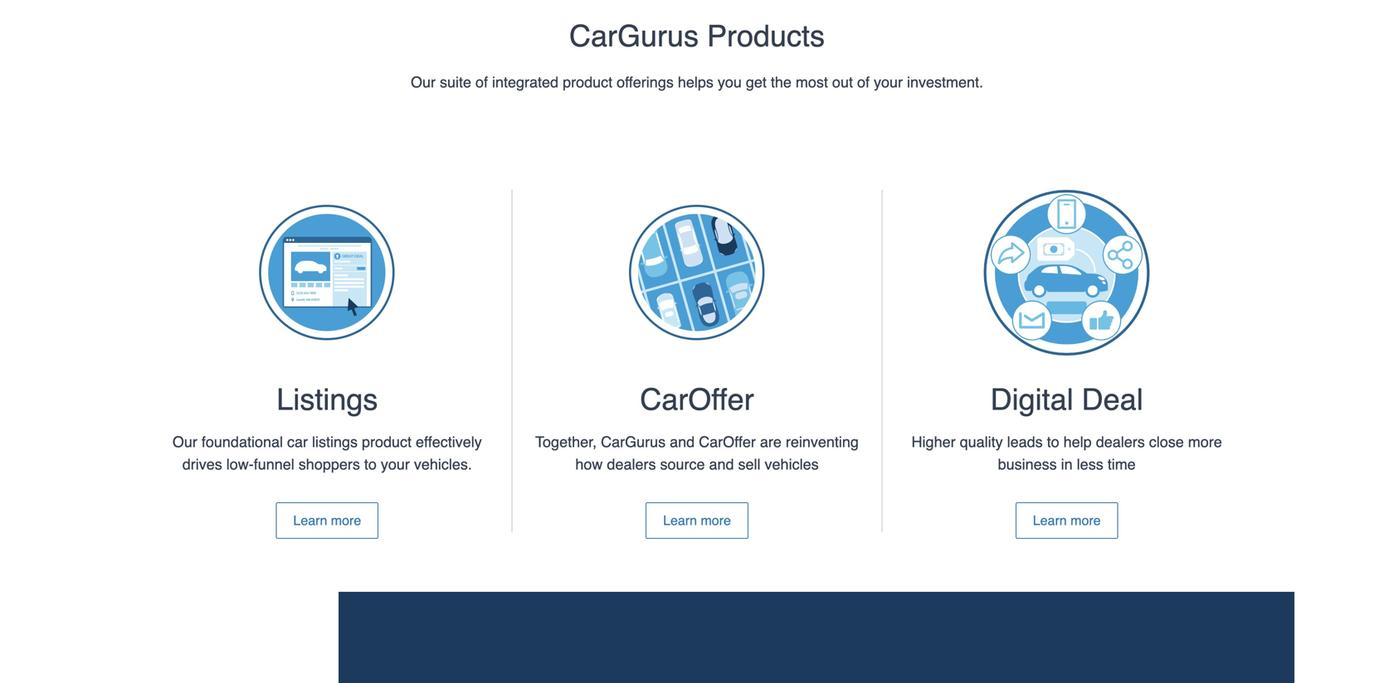 Task type: locate. For each thing, give the bounding box(es) containing it.
0 horizontal spatial our
[[173, 434, 197, 451]]

caroffer
[[640, 383, 754, 417], [699, 434, 756, 451]]

learn more button down the "shoppers"
[[276, 503, 379, 539]]

learn down the "shoppers"
[[293, 513, 327, 529]]

0 vertical spatial product
[[563, 74, 612, 91]]

learn
[[293, 513, 327, 529], [663, 513, 697, 529], [1033, 513, 1067, 529]]

deal
[[1082, 383, 1143, 417]]

cargurus up how
[[601, 434, 666, 451]]

our up drives
[[173, 434, 197, 451]]

your left vehicles.
[[381, 456, 410, 473]]

1 vertical spatial your
[[381, 456, 410, 473]]

1 vertical spatial product
[[362, 434, 412, 451]]

cargurus
[[569, 19, 699, 54], [601, 434, 666, 451]]

to
[[1047, 434, 1059, 451], [364, 456, 377, 473]]

1 learn more link from the left
[[276, 503, 379, 539]]

0 horizontal spatial to
[[364, 456, 377, 473]]

our suite of integrated product offerings helps you get the most out of your investment.
[[411, 74, 983, 91]]

low-
[[226, 456, 254, 473]]

learn down in
[[1033, 513, 1067, 529]]

funnel
[[254, 456, 294, 473]]

offerings
[[617, 74, 674, 91]]

learn more down source
[[663, 513, 731, 529]]

1 vertical spatial dealers
[[607, 456, 656, 473]]

0 horizontal spatial learn
[[293, 513, 327, 529]]

cargurus inside together, cargurus and caroffer are reinventing how dealers source and sell vehicles
[[601, 434, 666, 451]]

how
[[575, 456, 603, 473]]

are
[[760, 434, 782, 451]]

3 learn more link from the left
[[1015, 503, 1118, 539]]

the
[[771, 74, 792, 91]]

0 vertical spatial cargurus
[[569, 19, 699, 54]]

1 vertical spatial and
[[709, 456, 734, 473]]

0 horizontal spatial and
[[670, 434, 695, 451]]

less
[[1077, 456, 1103, 473]]

learn more down in
[[1033, 513, 1101, 529]]

product inside our foundational car listings product effectively drives low-funnel shoppers to your vehicles.
[[362, 434, 412, 451]]

source
[[660, 456, 705, 473]]

2 horizontal spatial learn more
[[1033, 513, 1101, 529]]

product left offerings
[[563, 74, 612, 91]]

learn more button for digital deal
[[1015, 503, 1118, 539]]

3 learn from the left
[[1033, 513, 1067, 529]]

1 vertical spatial to
[[364, 456, 377, 473]]

listings image
[[244, 190, 410, 356]]

2 learn more link from the left
[[646, 503, 748, 539]]

and left "sell"
[[709, 456, 734, 473]]

dealers up time
[[1096, 434, 1145, 451]]

2 horizontal spatial learn more link
[[1015, 503, 1118, 539]]

drives
[[182, 456, 222, 473]]

to left help
[[1047, 434, 1059, 451]]

1 learn more from the left
[[293, 513, 361, 529]]

1 vertical spatial caroffer
[[699, 434, 756, 451]]

caroffer up "sell"
[[699, 434, 756, 451]]

0 vertical spatial our
[[411, 74, 436, 91]]

more for digital deal
[[1071, 513, 1101, 529]]

product right listings
[[362, 434, 412, 451]]

0 horizontal spatial product
[[362, 434, 412, 451]]

learn more button
[[276, 503, 379, 539], [646, 503, 748, 539], [1015, 503, 1118, 539]]

dealers
[[1096, 434, 1145, 451], [607, 456, 656, 473]]

in
[[1061, 456, 1073, 473]]

our inside our foundational car listings product effectively drives low-funnel shoppers to your vehicles.
[[173, 434, 197, 451]]

more down the "shoppers"
[[331, 513, 361, 529]]

1 horizontal spatial learn more link
[[646, 503, 748, 539]]

learn more link
[[276, 503, 379, 539], [646, 503, 748, 539], [1015, 503, 1118, 539]]

get
[[746, 74, 767, 91]]

our for our foundational car listings product effectively drives low-funnel shoppers to your vehicles.
[[173, 434, 197, 451]]

1 horizontal spatial and
[[709, 456, 734, 473]]

2 learn from the left
[[663, 513, 697, 529]]

our left suite
[[411, 74, 436, 91]]

learn more button down in
[[1015, 503, 1118, 539]]

0 vertical spatial and
[[670, 434, 695, 451]]

1 learn more button from the left
[[276, 503, 379, 539]]

of right out
[[857, 74, 870, 91]]

1 horizontal spatial product
[[563, 74, 612, 91]]

1 horizontal spatial dealers
[[1096, 434, 1145, 451]]

0 horizontal spatial your
[[381, 456, 410, 473]]

learn more for caroffer
[[663, 513, 731, 529]]

our foundational car listings product effectively drives low-funnel shoppers to your vehicles.
[[173, 434, 482, 473]]

1 vertical spatial our
[[173, 434, 197, 451]]

learn more
[[293, 513, 361, 529], [663, 513, 731, 529], [1033, 513, 1101, 529]]

sell
[[738, 456, 761, 473]]

business
[[998, 456, 1057, 473]]

caroffer up together, cargurus and caroffer are reinventing how dealers source and sell vehicles
[[640, 383, 754, 417]]

more
[[1188, 434, 1222, 451], [331, 513, 361, 529], [701, 513, 731, 529], [1071, 513, 1101, 529]]

reinventing
[[786, 434, 859, 451]]

0 horizontal spatial dealers
[[607, 456, 656, 473]]

products
[[707, 19, 825, 54]]

0 horizontal spatial learn more link
[[276, 503, 379, 539]]

learn for caroffer
[[663, 513, 697, 529]]

more down source
[[701, 513, 731, 529]]

dealers inside higher quality leads to help dealers close more business in less time
[[1096, 434, 1145, 451]]

2 learn more from the left
[[663, 513, 731, 529]]

time
[[1108, 456, 1136, 473]]

0 horizontal spatial of
[[475, 74, 488, 91]]

0 vertical spatial to
[[1047, 434, 1059, 451]]

1 horizontal spatial to
[[1047, 434, 1059, 451]]

product
[[563, 74, 612, 91], [362, 434, 412, 451]]

3 learn more from the left
[[1033, 513, 1101, 529]]

dealers right how
[[607, 456, 656, 473]]

of
[[475, 74, 488, 91], [857, 74, 870, 91]]

learn more for digital deal
[[1033, 513, 1101, 529]]

learn more link for caroffer
[[646, 503, 748, 539]]

learn more link down in
[[1015, 503, 1118, 539]]

learn for digital deal
[[1033, 513, 1067, 529]]

our
[[411, 74, 436, 91], [173, 434, 197, 451]]

1 horizontal spatial learn more
[[663, 513, 731, 529]]

3 learn more button from the left
[[1015, 503, 1118, 539]]

and
[[670, 434, 695, 451], [709, 456, 734, 473]]

help
[[1064, 434, 1092, 451]]

0 vertical spatial your
[[874, 74, 903, 91]]

2 learn more button from the left
[[646, 503, 748, 539]]

1 horizontal spatial learn more button
[[646, 503, 748, 539]]

0 horizontal spatial learn more button
[[276, 503, 379, 539]]

2 horizontal spatial learn more button
[[1015, 503, 1118, 539]]

1 horizontal spatial your
[[874, 74, 903, 91]]

product for integrated
[[563, 74, 612, 91]]

out
[[832, 74, 853, 91]]

more right the close
[[1188, 434, 1222, 451]]

learn more down the "shoppers"
[[293, 513, 361, 529]]

your
[[874, 74, 903, 91], [381, 456, 410, 473]]

1 vertical spatial cargurus
[[601, 434, 666, 451]]

learn more link down the "shoppers"
[[276, 503, 379, 539]]

more down less
[[1071, 513, 1101, 529]]

1 of from the left
[[475, 74, 488, 91]]

to right the "shoppers"
[[364, 456, 377, 473]]

and up source
[[670, 434, 695, 451]]

learn more button down source
[[646, 503, 748, 539]]

shoppers
[[299, 456, 360, 473]]

1 learn from the left
[[293, 513, 327, 529]]

to inside our foundational car listings product effectively drives low-funnel shoppers to your vehicles.
[[364, 456, 377, 473]]

foundational
[[202, 434, 283, 451]]

1 horizontal spatial of
[[857, 74, 870, 91]]

1 horizontal spatial our
[[411, 74, 436, 91]]

learn more link down source
[[646, 503, 748, 539]]

learn down source
[[663, 513, 697, 529]]

leads
[[1007, 434, 1043, 451]]

vehicles.
[[414, 456, 472, 473]]

cargurus up offerings
[[569, 19, 699, 54]]

listings
[[312, 434, 358, 451]]

0 horizontal spatial learn more
[[293, 513, 361, 529]]

1 horizontal spatial learn
[[663, 513, 697, 529]]

of right suite
[[475, 74, 488, 91]]

0 vertical spatial dealers
[[1096, 434, 1145, 451]]

your right out
[[874, 74, 903, 91]]

2 horizontal spatial learn
[[1033, 513, 1067, 529]]



Task type: vqa. For each thing, say whether or not it's contained in the screenshot.
The Listings image
yes



Task type: describe. For each thing, give the bounding box(es) containing it.
digital deal
[[990, 383, 1143, 417]]

learn more for listings
[[293, 513, 361, 529]]

our for our suite of integrated product offerings helps you get the most out of your investment.
[[411, 74, 436, 91]]

effectively
[[416, 434, 482, 451]]

together,
[[535, 434, 597, 451]]

cargurus products
[[569, 19, 825, 54]]

caroffer image
[[614, 190, 780, 356]]

vehicles
[[765, 456, 819, 473]]

2 of from the left
[[857, 74, 870, 91]]

suite
[[440, 74, 471, 91]]

more for listings
[[331, 513, 361, 529]]

to inside higher quality leads to help dealers close more business in less time
[[1047, 434, 1059, 451]]

dealers inside together, cargurus and caroffer are reinventing how dealers source and sell vehicles
[[607, 456, 656, 473]]

close
[[1149, 434, 1184, 451]]

investment.
[[907, 74, 983, 91]]

more inside higher quality leads to help dealers close more business in less time
[[1188, 434, 1222, 451]]

together, cargurus and caroffer are reinventing how dealers source and sell vehicles
[[535, 434, 859, 473]]

learn more button for caroffer
[[646, 503, 748, 539]]

more for caroffer
[[701, 513, 731, 529]]

higher
[[912, 434, 956, 451]]

integrated
[[492, 74, 558, 91]]

florida fine cars pic image
[[100, 659, 697, 684]]

your inside our foundational car listings product effectively drives low-funnel shoppers to your vehicles.
[[381, 456, 410, 473]]

learn more link for listings
[[276, 503, 379, 539]]

learn for listings
[[293, 513, 327, 529]]

caroffer inside together, cargurus and caroffer are reinventing how dealers source and sell vehicles
[[699, 434, 756, 451]]

learn more link for digital deal
[[1015, 503, 1118, 539]]

learn more button for listings
[[276, 503, 379, 539]]

digital deal image
[[984, 190, 1150, 356]]

higher quality leads to help dealers close more business in less time
[[912, 434, 1222, 473]]

product for listings
[[362, 434, 412, 451]]

listings
[[277, 383, 378, 417]]

0 vertical spatial caroffer
[[640, 383, 754, 417]]

car
[[287, 434, 308, 451]]

helps
[[678, 74, 714, 91]]

quality
[[960, 434, 1003, 451]]

digital
[[990, 383, 1073, 417]]

you
[[718, 74, 742, 91]]

most
[[796, 74, 828, 91]]



